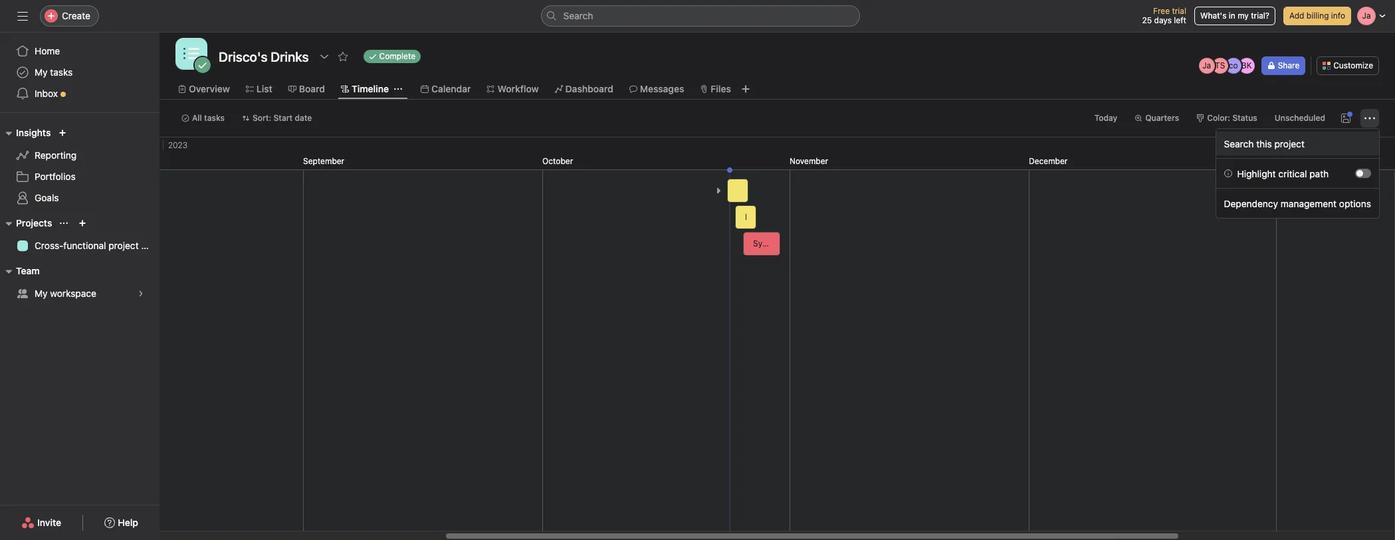 Task type: vqa. For each thing, say whether or not it's contained in the screenshot.
Insights element
yes



Task type: describe. For each thing, give the bounding box(es) containing it.
project for functional
[[109, 240, 139, 251]]

home
[[35, 45, 60, 57]]

customize
[[1334, 60, 1373, 70]]

overview
[[189, 83, 230, 94]]

quarters
[[1146, 113, 1179, 123]]

free trial 25 days left
[[1142, 6, 1187, 25]]

files link
[[700, 82, 731, 96]]

today button
[[1089, 109, 1124, 128]]

my
[[1238, 11, 1249, 21]]

new project or portfolio image
[[79, 219, 87, 227]]

color: status
[[1207, 113, 1258, 123]]

portfolios link
[[8, 166, 152, 187]]

portfolios
[[35, 171, 76, 182]]

share button
[[1262, 57, 1306, 75]]

management
[[1281, 198, 1337, 209]]

save options image
[[1341, 113, 1352, 124]]

workflow link
[[487, 82, 539, 96]]

functional
[[63, 240, 106, 251]]

2024 january
[[1276, 140, 1306, 166]]

my for my tasks
[[35, 66, 48, 78]]

invite button
[[13, 511, 70, 535]]

add billing info
[[1290, 11, 1346, 21]]

september
[[303, 156, 344, 166]]

insights element
[[0, 121, 160, 211]]

left
[[1174, 15, 1187, 25]]

invite
[[37, 517, 61, 529]]

what's in my trial? button
[[1195, 7, 1276, 25]]

search for search
[[563, 10, 593, 21]]

dependency
[[1224, 198, 1278, 209]]

tasks for all tasks
[[204, 113, 225, 123]]

ts
[[1215, 60, 1225, 70]]

cross-functional project plan
[[35, 240, 159, 251]]

overview link
[[178, 82, 230, 96]]

path
[[1310, 168, 1329, 179]]

board
[[299, 83, 325, 94]]

reporting
[[35, 150, 77, 161]]

show options image
[[319, 51, 329, 62]]

hide sidebar image
[[17, 11, 28, 21]]

plan
[[141, 240, 159, 251]]

search button
[[541, 5, 860, 27]]

inbox link
[[8, 83, 152, 104]]

dashboard link
[[555, 82, 613, 96]]

help button
[[96, 511, 147, 535]]

sort:
[[253, 113, 271, 123]]

create button
[[40, 5, 99, 27]]

search this project
[[1224, 138, 1305, 149]]

search for search this project
[[1224, 138, 1254, 149]]

january
[[1276, 156, 1306, 166]]

color:
[[1207, 113, 1231, 123]]

project for this
[[1275, 138, 1305, 149]]

critical
[[1279, 168, 1307, 179]]

global element
[[0, 33, 160, 112]]

trial
[[1172, 6, 1187, 16]]

search list box
[[541, 5, 860, 27]]

projects element
[[0, 211, 160, 259]]

highlight
[[1238, 168, 1276, 179]]

unscheduled button
[[1269, 109, 1332, 128]]

workflow
[[498, 83, 539, 94]]

dependency management options
[[1224, 198, 1371, 209]]

help
[[118, 517, 138, 529]]

reporting link
[[8, 145, 152, 166]]

highlight critical path
[[1238, 168, 1329, 179]]

my tasks link
[[8, 62, 152, 83]]

calendar link
[[421, 82, 471, 96]]



Task type: locate. For each thing, give the bounding box(es) containing it.
project left plan
[[109, 240, 139, 251]]

info
[[1331, 11, 1346, 21]]

messages
[[640, 83, 684, 94]]

2 my from the top
[[35, 288, 48, 299]]

0 vertical spatial my
[[35, 66, 48, 78]]

billing
[[1307, 11, 1329, 21]]

projects button
[[0, 215, 52, 231]]

sort: start date
[[253, 113, 312, 123]]

goals
[[35, 192, 59, 203]]

2024
[[1282, 140, 1301, 150]]

teams element
[[0, 259, 160, 307]]

free
[[1153, 6, 1170, 16]]

complete button
[[357, 47, 427, 66]]

list link
[[246, 82, 272, 96]]

1 vertical spatial my
[[35, 288, 48, 299]]

add tab image
[[741, 84, 751, 94]]

create
[[62, 10, 90, 21]]

insights button
[[0, 125, 51, 141]]

dashboard
[[565, 83, 613, 94]]

show options, current sort, top image
[[60, 219, 68, 227]]

tasks down home
[[50, 66, 73, 78]]

color: status button
[[1191, 109, 1264, 128]]

highlight critical path link
[[1216, 162, 1379, 185]]

in
[[1229, 11, 1236, 21]]

my workspace link
[[8, 283, 152, 304]]

0 horizontal spatial search
[[563, 10, 593, 21]]

tasks inside 'all tasks' dropdown button
[[204, 113, 225, 123]]

projects
[[16, 217, 52, 229]]

tasks inside my tasks link
[[50, 66, 73, 78]]

status
[[1233, 113, 1258, 123]]

my inside the teams 'element'
[[35, 288, 48, 299]]

my
[[35, 66, 48, 78], [35, 288, 48, 299]]

new image
[[59, 129, 67, 137]]

timeline
[[352, 83, 389, 94]]

calendar
[[431, 83, 471, 94]]

home link
[[8, 41, 152, 62]]

tasks for my tasks
[[50, 66, 73, 78]]

1 horizontal spatial tasks
[[204, 113, 225, 123]]

None text field
[[215, 45, 312, 68]]

project up january
[[1275, 138, 1305, 149]]

options
[[1339, 198, 1371, 209]]

quarters button
[[1129, 109, 1185, 128]]

this
[[1257, 138, 1272, 149]]

my inside global "element"
[[35, 66, 48, 78]]

add to starred image
[[337, 51, 348, 62]]

search inside search this project link
[[1224, 138, 1254, 149]]

all tasks
[[192, 113, 225, 123]]

0 vertical spatial tasks
[[50, 66, 73, 78]]

25
[[1142, 15, 1152, 25]]

today
[[1095, 113, 1118, 123]]

timeline link
[[341, 82, 389, 96]]

august
[[56, 156, 82, 166]]

2023
[[168, 140, 188, 150]]

ja
[[1203, 60, 1211, 70]]

trial?
[[1251, 11, 1270, 21]]

bk
[[1242, 60, 1252, 70]]

tasks
[[50, 66, 73, 78], [204, 113, 225, 123]]

more actions image
[[1365, 113, 1375, 124]]

1 vertical spatial tasks
[[204, 113, 225, 123]]

insights
[[16, 127, 51, 138]]

my up inbox
[[35, 66, 48, 78]]

co
[[1229, 60, 1238, 70]]

dependency management options link
[[1216, 191, 1379, 215]]

2023 august
[[56, 140, 188, 166]]

add billing info button
[[1284, 7, 1352, 25]]

project inside cross-functional project plan 'link'
[[109, 240, 139, 251]]

unscheduled
[[1275, 113, 1326, 123]]

list
[[256, 83, 272, 94]]

my down team
[[35, 288, 48, 299]]

customize button
[[1317, 57, 1379, 75]]

see details, my workspace image
[[137, 290, 145, 298]]

start
[[274, 113, 293, 123]]

all
[[192, 113, 202, 123]]

tasks right "all" at the left of the page
[[204, 113, 225, 123]]

board link
[[288, 82, 325, 96]]

0 horizontal spatial tasks
[[50, 66, 73, 78]]

what's in my trial?
[[1201, 11, 1270, 21]]

1 vertical spatial search
[[1224, 138, 1254, 149]]

0 vertical spatial project
[[1275, 138, 1305, 149]]

list image
[[183, 46, 199, 62]]

what's
[[1201, 11, 1227, 21]]

days
[[1154, 15, 1172, 25]]

1 horizontal spatial project
[[1275, 138, 1305, 149]]

1 my from the top
[[35, 66, 48, 78]]

files
[[711, 83, 731, 94]]

inbox
[[35, 88, 58, 99]]

team
[[16, 265, 40, 277]]

my for my workspace
[[35, 288, 48, 299]]

workspace
[[50, 288, 96, 299]]

0 vertical spatial search
[[563, 10, 593, 21]]

1 vertical spatial project
[[109, 240, 139, 251]]

project
[[1275, 138, 1305, 149], [109, 240, 139, 251]]

add
[[1290, 11, 1305, 21]]

messages link
[[629, 82, 684, 96]]

november
[[790, 156, 828, 166]]

0 horizontal spatial project
[[109, 240, 139, 251]]

complete
[[379, 51, 416, 61]]

share
[[1278, 60, 1300, 70]]

date
[[295, 113, 312, 123]]

tab actions image
[[394, 85, 402, 93]]

team button
[[0, 263, 40, 279]]

show subtasks for task brainstorm california cola flavors image
[[715, 187, 723, 195]]

sort: start date button
[[236, 109, 318, 128]]

search inside button
[[563, 10, 593, 21]]

1 horizontal spatial search
[[1224, 138, 1254, 149]]

project inside search this project link
[[1275, 138, 1305, 149]]

my workspace
[[35, 288, 96, 299]]



